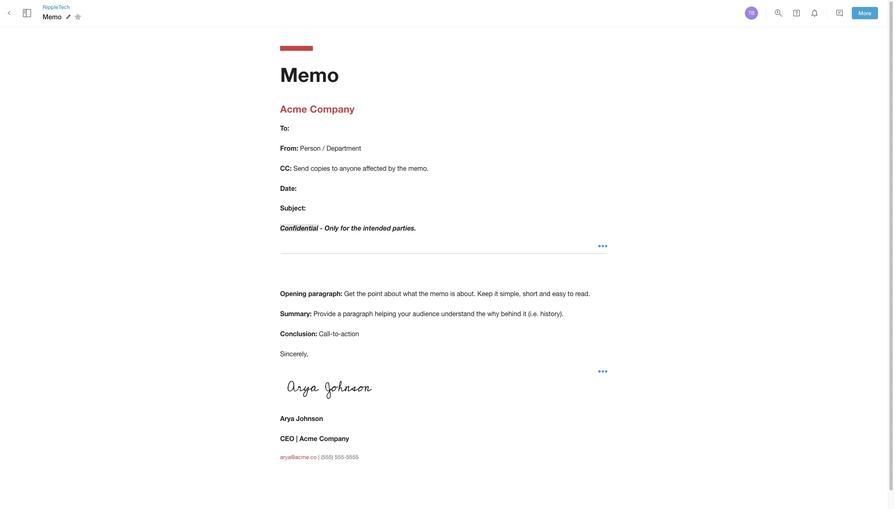 Task type: locate. For each thing, give the bounding box(es) containing it.
acme down johnson
[[300, 435, 318, 443]]

0 vertical spatial it
[[495, 290, 498, 298]]

arya@acme.co | (555) 555-5555
[[280, 454, 359, 461]]

only
[[325, 224, 339, 232]]

0 vertical spatial |
[[296, 435, 298, 443]]

-
[[320, 224, 323, 232]]

summary: provide a paragraph helping your audience understand the why behind it (i.e. history).
[[280, 310, 564, 318]]

it right keep
[[495, 290, 498, 298]]

memo up acme company in the left top of the page
[[280, 63, 339, 86]]

behind
[[501, 310, 521, 318]]

to right copies
[[332, 165, 338, 172]]

1 horizontal spatial it
[[523, 310, 527, 318]]

it left (i.e.
[[523, 310, 527, 318]]

understand
[[442, 310, 475, 318]]

memo down rippletech
[[43, 13, 62, 20]]

provide
[[314, 310, 336, 318]]

arya
[[280, 415, 295, 423]]

1 horizontal spatial to
[[568, 290, 574, 298]]

the right by
[[398, 165, 407, 172]]

1 vertical spatial acme
[[300, 435, 318, 443]]

cc:
[[280, 164, 292, 172]]

to
[[332, 165, 338, 172], [568, 290, 574, 298]]

confidential - only for the intended parties.
[[280, 224, 416, 232]]

1 vertical spatial memo
[[280, 63, 339, 86]]

| left (555) at the left bottom of the page
[[318, 454, 320, 461]]

0 horizontal spatial |
[[296, 435, 298, 443]]

| for arya@acme.co
[[318, 454, 320, 461]]

easy
[[553, 290, 566, 298]]

action
[[341, 330, 359, 338]]

0 horizontal spatial to
[[332, 165, 338, 172]]

helping
[[375, 310, 396, 318]]

paragraph:
[[309, 290, 343, 298]]

why
[[488, 310, 500, 318]]

1 vertical spatial it
[[523, 310, 527, 318]]

acme up to:
[[280, 103, 307, 115]]

5555
[[346, 454, 359, 461]]

keep
[[478, 290, 493, 298]]

0 vertical spatial acme
[[280, 103, 307, 115]]

the left why
[[477, 310, 486, 318]]

conclusion: call-to-action
[[280, 330, 359, 338]]

| right ceo
[[296, 435, 298, 443]]

1 vertical spatial |
[[318, 454, 320, 461]]

the
[[398, 165, 407, 172], [351, 224, 362, 232], [357, 290, 366, 298], [419, 290, 429, 298], [477, 310, 486, 318]]

company up 555-
[[319, 435, 349, 443]]

to right easy
[[568, 290, 574, 298]]

company
[[310, 103, 355, 115], [319, 435, 349, 443]]

rippletech
[[43, 4, 70, 10]]

memo
[[43, 13, 62, 20], [280, 63, 339, 86]]

acme company
[[280, 103, 355, 115]]

(555)
[[321, 454, 333, 461]]

0 horizontal spatial memo
[[43, 13, 62, 20]]

0 horizontal spatial it
[[495, 290, 498, 298]]

memo.
[[409, 165, 429, 172]]

1 vertical spatial to
[[568, 290, 574, 298]]

a
[[338, 310, 341, 318]]

acme
[[280, 103, 307, 115], [300, 435, 318, 443]]

company up /
[[310, 103, 355, 115]]

parties.
[[393, 224, 416, 232]]

0 vertical spatial memo
[[43, 13, 62, 20]]

the right the get
[[357, 290, 366, 298]]

department
[[327, 145, 361, 152]]

0 vertical spatial to
[[332, 165, 338, 172]]

it
[[495, 290, 498, 298], [523, 310, 527, 318]]

ceo
[[280, 435, 295, 443]]

the right "for"
[[351, 224, 362, 232]]

|
[[296, 435, 298, 443], [318, 454, 320, 461]]

from: person / department
[[280, 144, 361, 152]]

more button
[[852, 7, 879, 19]]

/
[[323, 145, 325, 152]]

1 horizontal spatial |
[[318, 454, 320, 461]]

conclusion:
[[280, 330, 317, 338]]

is
[[451, 290, 455, 298]]

memo
[[430, 290, 449, 298]]

555-
[[335, 454, 346, 461]]

arya@acme.co link
[[280, 454, 317, 461]]

rippletech link
[[43, 3, 84, 11]]



Task type: describe. For each thing, give the bounding box(es) containing it.
anyone
[[340, 165, 361, 172]]

confidential
[[280, 224, 318, 232]]

by
[[389, 165, 396, 172]]

your
[[398, 310, 411, 318]]

arya@acme.co
[[280, 454, 317, 461]]

get
[[344, 290, 355, 298]]

arya johnson
[[280, 415, 323, 423]]

short
[[523, 290, 538, 298]]

| for ceo
[[296, 435, 298, 443]]

tb
[[749, 10, 755, 16]]

to inside cc: send copies to anyone affected by the memo.
[[332, 165, 338, 172]]

paragraph
[[343, 310, 373, 318]]

to inside opening paragraph: get the point about what the memo is about. keep it simple, short and easy to read.
[[568, 290, 574, 298]]

affected
[[363, 165, 387, 172]]

the inside summary: provide a paragraph helping your audience understand the why behind it (i.e. history).
[[477, 310, 486, 318]]

what
[[403, 290, 417, 298]]

and
[[540, 290, 551, 298]]

date:
[[280, 184, 297, 192]]

intended
[[363, 224, 391, 232]]

favorite image
[[73, 12, 83, 22]]

call-
[[319, 330, 333, 338]]

1 vertical spatial company
[[319, 435, 349, 443]]

it inside opening paragraph: get the point about what the memo is about. keep it simple, short and easy to read.
[[495, 290, 498, 298]]

0 vertical spatial company
[[310, 103, 355, 115]]

point
[[368, 290, 383, 298]]

about.
[[457, 290, 476, 298]]

read.
[[576, 290, 591, 298]]

subject:
[[280, 204, 306, 212]]

copies
[[311, 165, 330, 172]]

to-
[[333, 330, 341, 338]]

it inside summary: provide a paragraph helping your audience understand the why behind it (i.e. history).
[[523, 310, 527, 318]]

history).
[[541, 310, 564, 318]]

send
[[294, 165, 309, 172]]

from:
[[280, 144, 298, 152]]

the inside cc: send copies to anyone affected by the memo.
[[398, 165, 407, 172]]

to:
[[280, 124, 289, 132]]

for
[[341, 224, 350, 232]]

(i.e.
[[529, 310, 539, 318]]

tb button
[[744, 5, 760, 21]]

the right the what
[[419, 290, 429, 298]]

summary:
[[280, 310, 312, 318]]

1 horizontal spatial memo
[[280, 63, 339, 86]]

more
[[859, 10, 872, 16]]

opening
[[280, 290, 307, 298]]

sincerely,
[[280, 350, 308, 358]]

johnson
[[296, 415, 323, 423]]

person
[[300, 145, 321, 152]]

about
[[385, 290, 401, 298]]

simple,
[[500, 290, 521, 298]]

opening paragraph: get the point about what the memo is about. keep it simple, short and easy to read.
[[280, 290, 591, 298]]

ceo | acme company
[[280, 435, 349, 443]]

cc: send copies to anyone affected by the memo.
[[280, 164, 429, 172]]

audience
[[413, 310, 440, 318]]



Task type: vqa. For each thing, say whether or not it's contained in the screenshot.


